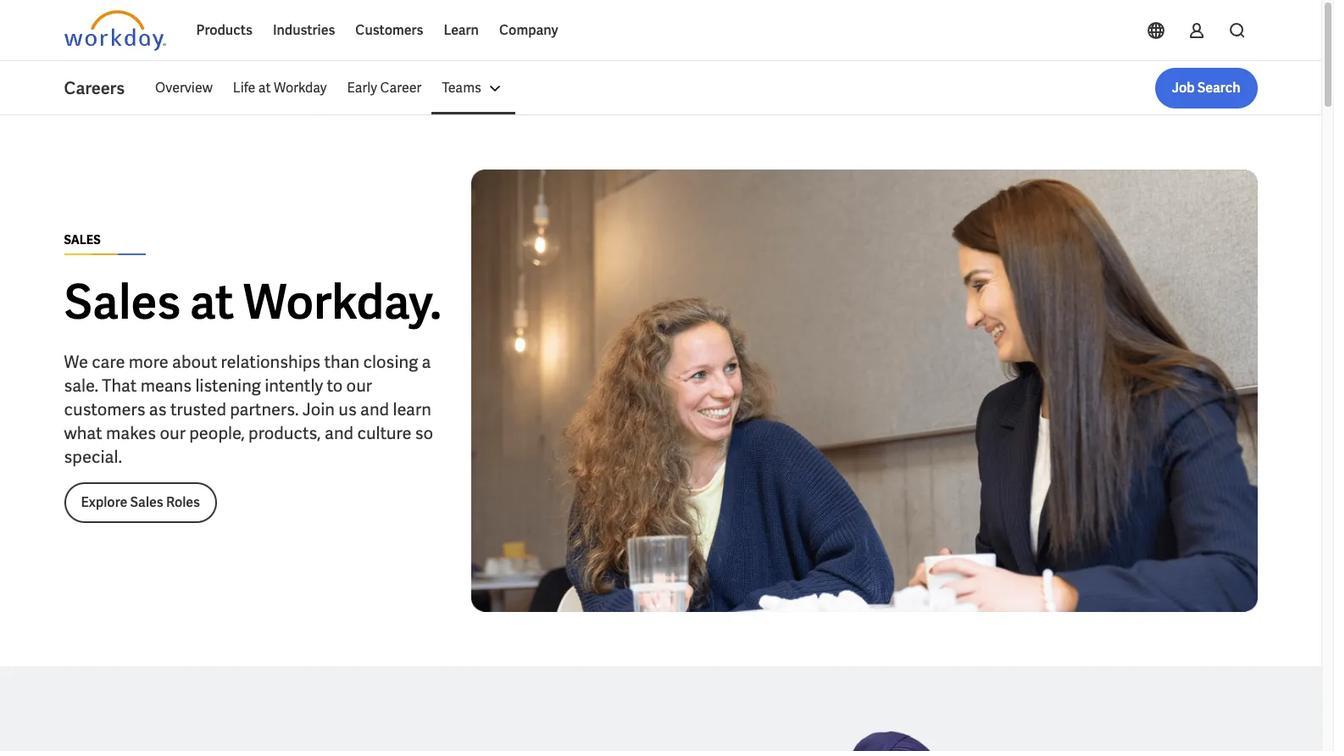 Task type: describe. For each thing, give the bounding box(es) containing it.
1 horizontal spatial our
[[346, 375, 372, 397]]

explore sales roles
[[81, 494, 200, 511]]

we
[[64, 351, 88, 373]]

job search link
[[1156, 68, 1258, 109]]

company
[[499, 21, 558, 39]]

culture
[[357, 422, 412, 444]]

products,
[[248, 422, 321, 444]]

trusted
[[170, 399, 226, 421]]

life at workday link
[[223, 68, 337, 109]]

job search
[[1172, 79, 1241, 97]]

careers
[[64, 77, 125, 99]]

life at workday
[[233, 79, 327, 97]]

learn
[[393, 399, 432, 421]]

makes
[[106, 422, 156, 444]]

at for workday.
[[190, 272, 234, 333]]

why workday image of sales image
[[573, 721, 1258, 751]]

early career link
[[337, 68, 432, 109]]

special.
[[64, 446, 122, 468]]

customers
[[356, 21, 423, 39]]

explore sales roles link
[[64, 483, 217, 523]]

go to the homepage image
[[64, 10, 166, 51]]

early career
[[347, 79, 422, 97]]

sales
[[64, 233, 101, 248]]

join
[[303, 399, 335, 421]]

menu containing overview
[[145, 68, 515, 109]]

closing
[[363, 351, 418, 373]]

a
[[422, 351, 431, 373]]

products button
[[186, 10, 263, 51]]

early
[[347, 79, 377, 97]]

more
[[129, 351, 168, 373]]

care
[[92, 351, 125, 373]]

listening
[[195, 375, 261, 397]]

overview
[[155, 79, 213, 97]]

careers link
[[64, 76, 145, 100]]



Task type: locate. For each thing, give the bounding box(es) containing it.
customers button
[[345, 10, 434, 51]]

our
[[346, 375, 372, 397], [160, 422, 186, 444]]

search
[[1198, 79, 1241, 97]]

sales left 'roles'
[[130, 494, 163, 511]]

we care more about relationships than closing a sale. that means listening intently to our customers as trusted partners. join us and learn what makes our people, products, and culture so special.
[[64, 351, 433, 468]]

roles
[[166, 494, 200, 511]]

what
[[64, 422, 102, 444]]

overview link
[[145, 68, 223, 109]]

at for workday
[[258, 79, 271, 97]]

and up culture
[[360, 399, 389, 421]]

menu
[[145, 68, 515, 109]]

us
[[339, 399, 357, 421]]

1 horizontal spatial and
[[360, 399, 389, 421]]

people,
[[189, 422, 245, 444]]

at
[[258, 79, 271, 97], [190, 272, 234, 333]]

intently
[[265, 375, 323, 397]]

teams button
[[432, 68, 515, 109]]

image of sales team image
[[471, 170, 1258, 613]]

life
[[233, 79, 256, 97]]

our right to
[[346, 375, 372, 397]]

sales
[[64, 272, 181, 333], [130, 494, 163, 511]]

than
[[324, 351, 360, 373]]

1 vertical spatial at
[[190, 272, 234, 333]]

at inside list
[[258, 79, 271, 97]]

and down us
[[325, 422, 354, 444]]

sale.
[[64, 375, 98, 397]]

0 vertical spatial sales
[[64, 272, 181, 333]]

0 horizontal spatial at
[[190, 272, 234, 333]]

0 horizontal spatial our
[[160, 422, 186, 444]]

learn button
[[434, 10, 489, 51]]

0 horizontal spatial and
[[325, 422, 354, 444]]

1 vertical spatial our
[[160, 422, 186, 444]]

relationships
[[221, 351, 321, 373]]

0 vertical spatial and
[[360, 399, 389, 421]]

at right 'life'
[[258, 79, 271, 97]]

at up about
[[190, 272, 234, 333]]

to
[[327, 375, 343, 397]]

customers
[[64, 399, 145, 421]]

1 vertical spatial and
[[325, 422, 354, 444]]

job
[[1172, 79, 1195, 97]]

our down as
[[160, 422, 186, 444]]

means
[[140, 375, 192, 397]]

company button
[[489, 10, 569, 51]]

and
[[360, 399, 389, 421], [325, 422, 354, 444]]

list
[[145, 68, 1258, 109]]

that
[[102, 375, 137, 397]]

so
[[415, 422, 433, 444]]

career
[[380, 79, 422, 97]]

list containing overview
[[145, 68, 1258, 109]]

1 horizontal spatial at
[[258, 79, 271, 97]]

products
[[196, 21, 253, 39]]

0 vertical spatial at
[[258, 79, 271, 97]]

1 vertical spatial sales
[[130, 494, 163, 511]]

0 vertical spatial our
[[346, 375, 372, 397]]

partners.
[[230, 399, 299, 421]]

as
[[149, 399, 167, 421]]

workday
[[274, 79, 327, 97]]

sales up care
[[64, 272, 181, 333]]

teams
[[442, 79, 482, 97]]

industries button
[[263, 10, 345, 51]]

workday.
[[243, 272, 442, 333]]

learn
[[444, 21, 479, 39]]

industries
[[273, 21, 335, 39]]

about
[[172, 351, 217, 373]]

sales at workday.
[[64, 272, 442, 333]]

explore
[[81, 494, 127, 511]]



Task type: vqa. For each thing, say whether or not it's contained in the screenshot.
As
yes



